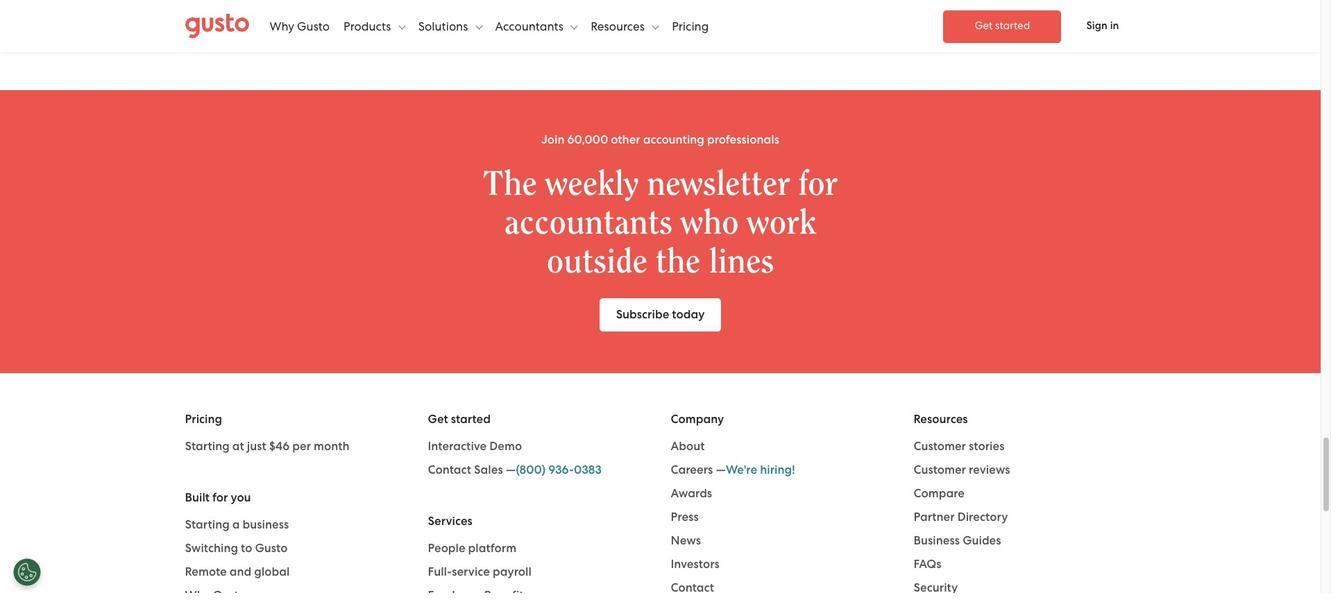 Task type: describe. For each thing, give the bounding box(es) containing it.
starting at just $46 per month
[[185, 439, 349, 454]]

accountants button
[[495, 5, 578, 47]]

get started link
[[943, 10, 1061, 43]]

accountants
[[505, 206, 672, 240]]

remote
[[185, 565, 227, 579]]

built
[[185, 490, 210, 505]]

subscribe today link
[[599, 298, 721, 331]]

press link
[[671, 509, 893, 526]]

we're
[[726, 463, 757, 477]]

why gusto link
[[270, 5, 330, 47]]

people
[[428, 541, 465, 556]]

at
[[232, 439, 244, 454]]

about link
[[671, 438, 893, 455]]

investors
[[671, 557, 720, 572]]

platform
[[468, 541, 516, 556]]

hiring!
[[760, 463, 795, 477]]

interactive
[[428, 439, 487, 454]]

service
[[452, 565, 490, 579]]

per
[[292, 439, 311, 454]]

guides
[[963, 533, 1001, 548]]

business
[[914, 533, 960, 548]]

and
[[230, 565, 251, 579]]

you
[[231, 490, 251, 505]]

936-
[[548, 463, 574, 477]]

get started inside "main" element
[[975, 19, 1030, 32]]

the
[[483, 167, 537, 201]]

get inside "main" element
[[975, 19, 993, 32]]

directory
[[957, 510, 1008, 524]]

online payroll services, hr, and benefits | gusto image
[[185, 14, 249, 39]]

sign
[[1086, 19, 1108, 32]]

accounting
[[643, 132, 704, 147]]

1 vertical spatial started
[[451, 412, 491, 427]]

customer stories
[[914, 439, 1005, 454]]

solutions button
[[418, 5, 482, 47]]

started inside "main" element
[[995, 19, 1030, 32]]

1 vertical spatial gusto
[[255, 541, 288, 556]]

compare
[[914, 486, 965, 501]]

just
[[247, 439, 266, 454]]

business
[[243, 517, 289, 532]]

the weekly newsletter for accountants who work outside the lines main content
[[0, 0, 1321, 373]]

60,000
[[567, 132, 608, 147]]

full-service payroll link
[[428, 564, 650, 581]]

products
[[344, 19, 394, 33]]

contact
[[428, 463, 471, 477]]

why
[[270, 19, 294, 33]]

1 vertical spatial get
[[428, 412, 448, 427]]

compare link
[[914, 486, 1136, 502]]

payroll
[[493, 565, 531, 579]]

careers
[[671, 463, 713, 477]]

(800)
[[516, 463, 546, 477]]

customer for customer stories
[[914, 439, 966, 454]]

news
[[671, 533, 701, 548]]

the weekly newsletter for accountants who work outside the lines
[[483, 167, 838, 279]]

starting at just $46 per month link
[[185, 438, 407, 455]]

for inside the weekly newsletter for accountants who work outside the lines
[[799, 167, 838, 201]]

people platform
[[428, 541, 516, 556]]

full-
[[428, 565, 452, 579]]

solutions
[[418, 19, 471, 33]]

the
[[656, 245, 700, 279]]

subscribe
[[616, 307, 669, 322]]

in
[[1110, 19, 1119, 32]]

professionals
[[707, 132, 779, 147]]

newsletter
[[647, 167, 790, 201]]

awards link
[[671, 486, 893, 502]]

products button
[[344, 5, 405, 47]]

faqs link
[[914, 556, 1136, 573]]

customer for customer reviews
[[914, 463, 966, 477]]

lines
[[709, 245, 774, 279]]

month
[[314, 439, 349, 454]]

customer reviews
[[914, 463, 1010, 477]]

starting a business
[[185, 517, 289, 532]]

customer stories link
[[914, 438, 1136, 455]]

sales
[[474, 463, 503, 477]]

accountants
[[495, 19, 566, 33]]

starting a business link
[[185, 517, 407, 533]]

global
[[254, 565, 290, 579]]



Task type: locate. For each thing, give the bounding box(es) containing it.
— right sales
[[506, 463, 516, 477]]

interactive demo
[[428, 439, 522, 454]]

1 vertical spatial starting
[[185, 517, 230, 532]]

join
[[541, 132, 565, 147]]

today
[[672, 307, 705, 322]]

reviews
[[969, 463, 1010, 477]]

remote and global
[[185, 565, 290, 579]]

customer reviews link
[[914, 462, 1136, 479]]

1 horizontal spatial get
[[975, 19, 993, 32]]

people platform link
[[428, 540, 650, 557]]

1 horizontal spatial started
[[995, 19, 1030, 32]]

outside
[[547, 245, 647, 279]]

0 vertical spatial started
[[995, 19, 1030, 32]]

1 customer from the top
[[914, 439, 966, 454]]

2 customer from the top
[[914, 463, 966, 477]]

1 horizontal spatial resources
[[914, 412, 968, 427]]

0 vertical spatial starting
[[185, 439, 230, 454]]

0 horizontal spatial gusto
[[255, 541, 288, 556]]

1 vertical spatial resources
[[914, 412, 968, 427]]

gusto
[[297, 19, 330, 33], [255, 541, 288, 556]]

for
[[799, 167, 838, 201], [212, 490, 228, 505]]

0 vertical spatial pricing
[[672, 19, 709, 33]]

who
[[681, 206, 739, 240]]

switching to gusto link
[[185, 540, 407, 557]]

work
[[747, 206, 816, 240]]

main element
[[185, 5, 1136, 47]]

subscribe today
[[616, 307, 705, 322]]

why gusto
[[270, 19, 330, 33]]

0 vertical spatial for
[[799, 167, 838, 201]]

contact sales — (800) 936-0383
[[428, 463, 602, 477]]

sign in link
[[1070, 10, 1136, 42]]

sign in
[[1086, 19, 1119, 32]]

—
[[506, 463, 516, 477], [716, 463, 726, 477]]

customer up compare in the bottom of the page
[[914, 463, 966, 477]]

pricing right resources popup button
[[672, 19, 709, 33]]

for up the work
[[799, 167, 838, 201]]

$46
[[269, 439, 290, 454]]

partner
[[914, 510, 955, 524]]

0383
[[574, 463, 602, 477]]

stories
[[969, 439, 1005, 454]]

starting up 'switching' on the left bottom
[[185, 517, 230, 532]]

pricing inside "main" element
[[672, 19, 709, 33]]

get started
[[975, 19, 1030, 32], [428, 412, 491, 427]]

— right careers
[[716, 463, 726, 477]]

1 — from the left
[[506, 463, 516, 477]]

join 60,000 other accounting professionals
[[541, 132, 779, 147]]

interactive demo link
[[428, 438, 650, 455]]

starting for starting at just $46 per month
[[185, 439, 230, 454]]

business guides
[[914, 533, 1001, 548]]

about
[[671, 439, 705, 454]]

gusto inside "main" element
[[297, 19, 330, 33]]

gusto up the global
[[255, 541, 288, 556]]

built for you
[[185, 490, 251, 505]]

customer
[[914, 439, 966, 454], [914, 463, 966, 477]]

switching to gusto
[[185, 541, 288, 556]]

0 horizontal spatial pricing
[[185, 412, 222, 427]]

2 — from the left
[[716, 463, 726, 477]]

partner directory
[[914, 510, 1008, 524]]

news link
[[671, 533, 893, 549]]

starting for starting a business
[[185, 517, 230, 532]]

switching
[[185, 541, 238, 556]]

0 vertical spatial gusto
[[297, 19, 330, 33]]

0 horizontal spatial started
[[451, 412, 491, 427]]

full-service payroll
[[428, 565, 531, 579]]

1 vertical spatial get started
[[428, 412, 491, 427]]

business guides link
[[914, 533, 1136, 549]]

0 horizontal spatial get
[[428, 412, 448, 427]]

0 vertical spatial customer
[[914, 439, 966, 454]]

0 horizontal spatial resources
[[591, 19, 648, 33]]

1 horizontal spatial gusto
[[297, 19, 330, 33]]

resources inside popup button
[[591, 19, 648, 33]]

pricing
[[672, 19, 709, 33], [185, 412, 222, 427]]

1 starting from the top
[[185, 439, 230, 454]]

faqs
[[914, 557, 941, 572]]

remote and global link
[[185, 564, 407, 581]]

careers — we're hiring!
[[671, 463, 795, 477]]

press
[[671, 510, 699, 524]]

starting
[[185, 439, 230, 454], [185, 517, 230, 532]]

0 vertical spatial get
[[975, 19, 993, 32]]

partner directory link
[[914, 509, 1136, 526]]

0 horizontal spatial for
[[212, 490, 228, 505]]

resources
[[591, 19, 648, 33], [914, 412, 968, 427]]

other
[[611, 132, 640, 147]]

1 vertical spatial customer
[[914, 463, 966, 477]]

for left you
[[212, 490, 228, 505]]

1 horizontal spatial for
[[799, 167, 838, 201]]

demo
[[489, 439, 522, 454]]

1 horizontal spatial pricing
[[672, 19, 709, 33]]

awards
[[671, 486, 712, 501]]

pricing link
[[672, 5, 709, 47]]

0 horizontal spatial get started
[[428, 412, 491, 427]]

0 vertical spatial resources
[[591, 19, 648, 33]]

investors link
[[671, 556, 893, 573]]

starting left at
[[185, 439, 230, 454]]

0 horizontal spatial —
[[506, 463, 516, 477]]

a
[[232, 517, 240, 532]]

customer up customer reviews
[[914, 439, 966, 454]]

gusto right why
[[297, 19, 330, 33]]

1 vertical spatial pricing
[[185, 412, 222, 427]]

services
[[428, 514, 473, 529]]

1 horizontal spatial —
[[716, 463, 726, 477]]

get
[[975, 19, 993, 32], [428, 412, 448, 427]]

1 horizontal spatial get started
[[975, 19, 1030, 32]]

pricing up starting at just $46 per month
[[185, 412, 222, 427]]

resources button
[[591, 5, 659, 47]]

to
[[241, 541, 252, 556]]

company
[[671, 412, 724, 427]]

1 vertical spatial for
[[212, 490, 228, 505]]

2 starting from the top
[[185, 517, 230, 532]]

0 vertical spatial get started
[[975, 19, 1030, 32]]

customer inside 'link'
[[914, 439, 966, 454]]



Task type: vqa. For each thing, say whether or not it's contained in the screenshot.
the 60,000
yes



